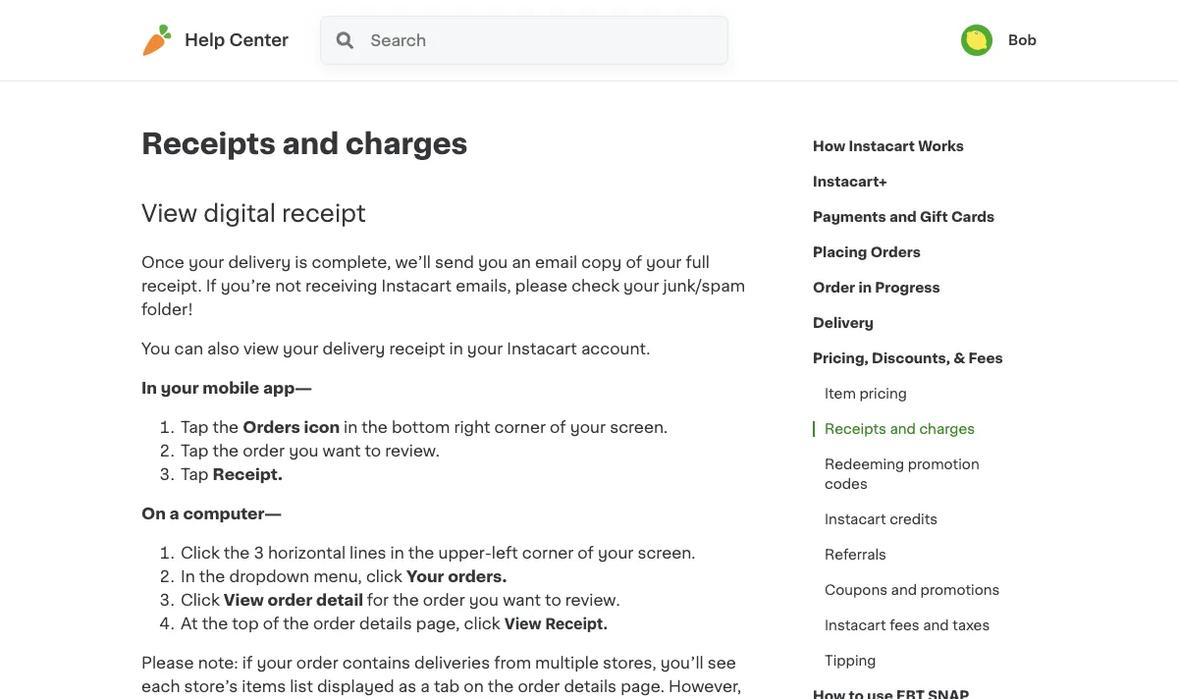 Task type: describe. For each thing, give the bounding box(es) containing it.
order up list
[[296, 655, 338, 671]]

placing orders link
[[813, 235, 921, 270]]

placing
[[813, 245, 867, 259]]

3
[[254, 545, 264, 560]]

0 vertical spatial a
[[169, 505, 179, 521]]

junk/spam
[[663, 278, 745, 293]]

once
[[141, 254, 184, 270]]

order in progress link
[[813, 270, 940, 305]]

items
[[242, 679, 286, 694]]

item
[[825, 387, 856, 401]]

redeeming promotion codes
[[825, 458, 980, 491]]

how instacart works
[[813, 139, 964, 153]]

bottom
[[392, 419, 450, 435]]

multiple
[[535, 655, 599, 671]]

instacart down please
[[507, 341, 577, 356]]

account.
[[581, 341, 650, 356]]

page,
[[416, 616, 460, 632]]

codes
[[825, 477, 868, 491]]

want inside "tap the orders icon in the bottom right corner of your screen. tap the order you want to review. tap receipt."
[[323, 443, 361, 458]]

1 horizontal spatial charges
[[919, 422, 975, 436]]

in inside click the 3 horizontal lines in the upper-left corner of your screen. in the dropdown menu, click your orders. click view order detail for the order you want to review. at the top of the order details page, click view receipt.
[[390, 545, 404, 560]]

&
[[954, 351, 965, 365]]

receipts and charges inside receipts and charges link
[[825, 422, 975, 436]]

2 horizontal spatial view
[[504, 614, 542, 633]]

pricing
[[860, 387, 907, 401]]

please note: if your order contains deliveries from multiple stores, you'll see each store's items list displayed as a tab on the order details page. however
[[141, 655, 742, 699]]

of inside "once your delivery is complete, we'll send you an email copy of your full receipt. if you're not receiving instacart emails, please check your junk/spam folder!"
[[626, 254, 642, 270]]

we'll
[[395, 254, 431, 270]]

view
[[243, 341, 279, 356]]

an
[[512, 254, 531, 270]]

on
[[141, 505, 166, 521]]

instacart credits link
[[813, 502, 950, 537]]

screen. inside "tap the orders icon in the bottom right corner of your screen. tap the order you want to review. tap receipt."
[[610, 419, 668, 435]]

payments
[[813, 210, 886, 224]]

as
[[398, 679, 417, 694]]

pricing, discounts, & fees
[[813, 351, 1003, 365]]

once your delivery is complete, we'll send you an email copy of your full receipt. if you're not receiving instacart emails, please check your junk/spam folder!
[[141, 254, 745, 317]]

receipts and charges link
[[813, 411, 987, 447]]

in inside click the 3 horizontal lines in the upper-left corner of your screen. in the dropdown menu, click your orders. click view order detail for the order you want to review. at the top of the order details page, click view receipt.
[[181, 568, 195, 584]]

redeeming
[[825, 458, 904, 471]]

app—
[[263, 380, 312, 396]]

1 click from the top
[[181, 545, 220, 560]]

in your mobile app—
[[141, 380, 312, 396]]

to inside "tap the orders icon in the bottom right corner of your screen. tap the order you want to review. tap receipt."
[[365, 443, 381, 458]]

from
[[494, 655, 531, 671]]

orders inside 'link'
[[871, 245, 921, 259]]

of inside "tap the orders icon in the bottom right corner of your screen. tap the order you want to review. tap receipt."
[[550, 419, 566, 435]]

to inside click the 3 horizontal lines in the upper-left corner of your screen. in the dropdown menu, click your orders. click view order detail for the order you want to review. at the top of the order details page, click view receipt.
[[545, 592, 561, 608]]

and for payments and gift cards link
[[889, 210, 917, 224]]

order up 'page,'
[[423, 592, 465, 608]]

of right left
[[578, 545, 594, 560]]

left
[[492, 545, 518, 560]]

page.
[[621, 679, 665, 694]]

receiving
[[305, 278, 378, 293]]

at
[[181, 616, 198, 632]]

how instacart works link
[[813, 129, 964, 164]]

1 vertical spatial delivery
[[323, 341, 385, 356]]

your inside "please note: if your order contains deliveries from multiple stores, you'll see each store's items list displayed as a tab on the order details page. however"
[[257, 655, 292, 671]]

note:
[[198, 655, 238, 671]]

redeeming promotion codes link
[[813, 447, 1037, 502]]

help center link
[[141, 25, 289, 56]]

is
[[295, 254, 308, 270]]

receipt.
[[141, 278, 202, 293]]

instacart+ link
[[813, 164, 887, 199]]

payments and gift cards
[[813, 210, 995, 224]]

Search search field
[[369, 17, 728, 64]]

contains
[[342, 655, 410, 671]]

center
[[229, 32, 289, 49]]

order in progress
[[813, 281, 940, 295]]

delivery inside "once your delivery is complete, we'll send you an email copy of your full receipt. if you're not receiving instacart emails, please check your junk/spam folder!"
[[228, 254, 291, 270]]

orders.
[[448, 568, 507, 584]]

payments and gift cards link
[[813, 199, 995, 235]]

displayed
[[317, 679, 394, 694]]

coupons and promotions link
[[813, 572, 1012, 608]]

0 horizontal spatial charges
[[346, 130, 468, 158]]

copy
[[582, 254, 622, 270]]

0 vertical spatial in
[[141, 380, 157, 396]]

pricing,
[[813, 351, 869, 365]]

1 horizontal spatial view
[[224, 592, 264, 608]]

deliveries
[[414, 655, 490, 671]]

tipping link
[[813, 643, 888, 678]]

coupons
[[825, 583, 888, 597]]

0 horizontal spatial click
[[366, 568, 402, 584]]

instacart fees and taxes
[[825, 619, 990, 632]]

dropdown
[[229, 568, 309, 584]]

you're
[[221, 278, 271, 293]]

instacart inside "once your delivery is complete, we'll send you an email copy of your full receipt. if you're not receiving instacart emails, please check your junk/spam folder!"
[[382, 278, 452, 293]]

mobile
[[203, 380, 259, 396]]

fees
[[890, 619, 920, 632]]

2 tap from the top
[[181, 443, 209, 458]]

review. inside "tap the orders icon in the bottom right corner of your screen. tap the order you want to review. tap receipt."
[[385, 443, 440, 458]]

please
[[141, 655, 194, 671]]

bob link
[[961, 25, 1037, 56]]

on
[[464, 679, 484, 694]]

if
[[206, 278, 217, 293]]

instacart up referrals link
[[825, 513, 886, 526]]

detail
[[316, 592, 363, 608]]

each
[[141, 679, 180, 694]]

screen. inside click the 3 horizontal lines in the upper-left corner of your screen. in the dropdown menu, click your orders. click view order detail for the order you want to review. at the top of the order details page, click view receipt.
[[638, 545, 696, 560]]

right
[[454, 419, 490, 435]]

credits
[[890, 513, 938, 526]]

the inside "please note: if your order contains deliveries from multiple stores, you'll see each store's items list displayed as a tab on the order details page. however"
[[488, 679, 514, 694]]



Task type: vqa. For each thing, say whether or not it's contained in the screenshot.
Tap
yes



Task type: locate. For each thing, give the bounding box(es) containing it.
1 vertical spatial tap
[[181, 443, 209, 458]]

0 horizontal spatial details
[[359, 616, 412, 632]]

and for coupons and promotions link
[[891, 583, 917, 597]]

gift
[[920, 210, 948, 224]]

0 horizontal spatial receipts and charges
[[141, 130, 468, 158]]

you inside "once your delivery is complete, we'll send you an email copy of your full receipt. if you're not receiving instacart emails, please check your junk/spam folder!"
[[478, 254, 508, 270]]

details down for
[[359, 616, 412, 632]]

corner inside "tap the orders icon in the bottom right corner of your screen. tap the order you want to review. tap receipt."
[[494, 419, 546, 435]]

can
[[174, 341, 203, 356]]

delivery up you're
[[228, 254, 291, 270]]

1 vertical spatial click
[[181, 592, 220, 608]]

and
[[282, 130, 339, 158], [889, 210, 917, 224], [890, 422, 916, 436], [891, 583, 917, 597], [923, 619, 949, 632]]

order inside "tap the orders icon in the bottom right corner of your screen. tap the order you want to review. tap receipt."
[[243, 443, 285, 458]]

user avatar image
[[961, 25, 993, 56]]

1 horizontal spatial want
[[503, 592, 541, 608]]

item pricing
[[825, 387, 907, 401]]

you down orders.
[[469, 592, 499, 608]]

0 vertical spatial click
[[366, 568, 402, 584]]

receipt down "once your delivery is complete, we'll send you an email copy of your full receipt. if you're not receiving instacart emails, please check your junk/spam folder!"
[[389, 341, 445, 356]]

cards
[[951, 210, 995, 224]]

1 horizontal spatial review.
[[565, 592, 620, 608]]

bob
[[1008, 33, 1037, 47]]

instacart up instacart+ 'link'
[[849, 139, 915, 153]]

you'll
[[660, 655, 704, 671]]

if
[[242, 655, 253, 671]]

your inside click the 3 horizontal lines in the upper-left corner of your screen. in the dropdown menu, click your orders. click view order detail for the order you want to review. at the top of the order details page, click view receipt.
[[598, 545, 634, 560]]

0 vertical spatial receipts
[[141, 130, 276, 158]]

corner right left
[[522, 545, 574, 560]]

1 horizontal spatial orders
[[871, 245, 921, 259]]

of right right
[[550, 419, 566, 435]]

tipping
[[825, 654, 876, 668]]

also
[[207, 341, 239, 356]]

3 tap from the top
[[181, 466, 209, 482]]

on a computer—
[[141, 505, 282, 521]]

0 horizontal spatial delivery
[[228, 254, 291, 270]]

corner inside click the 3 horizontal lines in the upper-left corner of your screen. in the dropdown menu, click your orders. click view order detail for the order you want to review. at the top of the order details page, click view receipt.
[[522, 545, 574, 560]]

a right on at the left bottom of the page
[[169, 505, 179, 521]]

progress
[[875, 281, 940, 295]]

check
[[572, 278, 620, 293]]

1 horizontal spatial to
[[545, 592, 561, 608]]

0 vertical spatial to
[[365, 443, 381, 458]]

order down 'dropdown'
[[267, 592, 313, 608]]

instacart fees and taxes link
[[813, 608, 1002, 643]]

full
[[686, 254, 710, 270]]

and up fees
[[891, 583, 917, 597]]

0 horizontal spatial to
[[365, 443, 381, 458]]

2 vertical spatial view
[[504, 614, 542, 633]]

coupons and promotions
[[825, 583, 1000, 597]]

receipt
[[282, 201, 366, 225], [389, 341, 445, 356]]

1 vertical spatial receipts
[[825, 422, 886, 436]]

orders down app— at the left bottom
[[243, 419, 300, 435]]

want down icon
[[323, 443, 361, 458]]

0 vertical spatial screen.
[[610, 419, 668, 435]]

receipts and charges down 'pricing'
[[825, 422, 975, 436]]

list
[[290, 679, 313, 694]]

in right the order
[[859, 281, 872, 295]]

want down left
[[503, 592, 541, 608]]

lines
[[350, 545, 386, 560]]

2 vertical spatial tap
[[181, 466, 209, 482]]

want inside click the 3 horizontal lines in the upper-left corner of your screen. in the dropdown menu, click your orders. click view order detail for the order you want to review. at the top of the order details page, click view receipt.
[[503, 592, 541, 608]]

1 horizontal spatial details
[[564, 679, 617, 694]]

1 horizontal spatial receipts
[[825, 422, 886, 436]]

emails,
[[456, 278, 511, 293]]

1 vertical spatial receipts and charges
[[825, 422, 975, 436]]

1 vertical spatial want
[[503, 592, 541, 608]]

and left gift at the top of the page
[[889, 210, 917, 224]]

0 horizontal spatial orders
[[243, 419, 300, 435]]

in right lines
[[390, 545, 404, 560]]

1 vertical spatial in
[[181, 568, 195, 584]]

review. down "bottom"
[[385, 443, 440, 458]]

menu,
[[313, 568, 362, 584]]

not
[[275, 278, 301, 293]]

of right top
[[263, 616, 279, 632]]

click up at
[[181, 592, 220, 608]]

receipt. inside click the 3 horizontal lines in the upper-left corner of your screen. in the dropdown menu, click your orders. click view order detail for the order you want to review. at the top of the order details page, click view receipt.
[[545, 614, 608, 633]]

delivery link
[[813, 305, 874, 341]]

1 vertical spatial you
[[289, 443, 319, 458]]

0 vertical spatial details
[[359, 616, 412, 632]]

digital
[[203, 201, 276, 225]]

view up once
[[141, 201, 197, 225]]

0 vertical spatial you
[[478, 254, 508, 270]]

review. inside click the 3 horizontal lines in the upper-left corner of your screen. in the dropdown menu, click your orders. click view order detail for the order you want to review. at the top of the order details page, click view receipt.
[[565, 592, 620, 608]]

1 horizontal spatial in
[[181, 568, 195, 584]]

order down detail at the bottom left of page
[[313, 616, 355, 632]]

and up view digital receipt
[[282, 130, 339, 158]]

2 click from the top
[[181, 592, 220, 608]]

you can also view your delivery receipt in your instacart account.
[[141, 341, 650, 356]]

a
[[169, 505, 179, 521], [421, 679, 430, 694]]

0 vertical spatial view
[[141, 201, 197, 225]]

in right icon
[[344, 419, 358, 435]]

complete,
[[312, 254, 391, 270]]

receipt up is
[[282, 201, 366, 225]]

charges
[[346, 130, 468, 158], [919, 422, 975, 436]]

instacart image
[[141, 25, 173, 56]]

referrals link
[[813, 537, 898, 572]]

receipts up redeeming
[[825, 422, 886, 436]]

0 vertical spatial receipt
[[282, 201, 366, 225]]

view up top
[[224, 592, 264, 608]]

how
[[813, 139, 846, 153]]

1 vertical spatial details
[[564, 679, 617, 694]]

1 horizontal spatial delivery
[[323, 341, 385, 356]]

to
[[365, 443, 381, 458], [545, 592, 561, 608]]

instacart
[[849, 139, 915, 153], [382, 278, 452, 293], [507, 341, 577, 356], [825, 513, 886, 526], [825, 619, 886, 632]]

your inside "tap the orders icon in the bottom right corner of your screen. tap the order you want to review. tap receipt."
[[570, 419, 606, 435]]

in inside "tap the orders icon in the bottom right corner of your screen. tap the order you want to review. tap receipt."
[[344, 419, 358, 435]]

instacart down coupons
[[825, 619, 886, 632]]

0 vertical spatial charges
[[346, 130, 468, 158]]

receipts and charges up view digital receipt
[[141, 130, 468, 158]]

1 vertical spatial corner
[[522, 545, 574, 560]]

receipt. up the multiple
[[545, 614, 608, 633]]

order
[[243, 443, 285, 458], [267, 592, 313, 608], [423, 592, 465, 608], [313, 616, 355, 632], [296, 655, 338, 671], [518, 679, 560, 694]]

your
[[406, 568, 444, 584]]

1 vertical spatial view
[[224, 592, 264, 608]]

you inside "tap the orders icon in the bottom right corner of your screen. tap the order you want to review. tap receipt."
[[289, 443, 319, 458]]

2 vertical spatial you
[[469, 592, 499, 608]]

orders inside "tap the orders icon in the bottom right corner of your screen. tap the order you want to review. tap receipt."
[[243, 419, 300, 435]]

0 vertical spatial receipt.
[[213, 466, 283, 482]]

folder!
[[141, 301, 193, 317]]

0 horizontal spatial in
[[141, 380, 157, 396]]

placing orders
[[813, 245, 921, 259]]

of right copy
[[626, 254, 642, 270]]

please
[[515, 278, 568, 293]]

promotions
[[921, 583, 1000, 597]]

receipt. inside "tap the orders icon in the bottom right corner of your screen. tap the order you want to review. tap receipt."
[[213, 466, 283, 482]]

1 vertical spatial review.
[[565, 592, 620, 608]]

0 vertical spatial want
[[323, 443, 361, 458]]

order down from
[[518, 679, 560, 694]]

instacart down we'll
[[382, 278, 452, 293]]

0 vertical spatial click
[[181, 545, 220, 560]]

your
[[188, 254, 224, 270], [646, 254, 682, 270], [624, 278, 659, 293], [283, 341, 319, 356], [467, 341, 503, 356], [161, 380, 199, 396], [570, 419, 606, 435], [598, 545, 634, 560], [257, 655, 292, 671]]

delivery
[[228, 254, 291, 270], [323, 341, 385, 356]]

1 vertical spatial receipt
[[389, 341, 445, 356]]

details inside "please note: if your order contains deliveries from multiple stores, you'll see each store's items list displayed as a tab on the order details page. however"
[[564, 679, 617, 694]]

click down 'on a computer—'
[[181, 545, 220, 560]]

1 vertical spatial charges
[[919, 422, 975, 436]]

orders down payments and gift cards
[[871, 245, 921, 259]]

in
[[141, 380, 157, 396], [181, 568, 195, 584]]

store's
[[184, 679, 238, 694]]

0 horizontal spatial a
[[169, 505, 179, 521]]

1 vertical spatial screen.
[[638, 545, 696, 560]]

and down 'pricing'
[[890, 422, 916, 436]]

view digital receipt
[[141, 201, 366, 225]]

0 vertical spatial delivery
[[228, 254, 291, 270]]

details inside click the 3 horizontal lines in the upper-left corner of your screen. in the dropdown menu, click your orders. click view order detail for the order you want to review. at the top of the order details page, click view receipt.
[[359, 616, 412, 632]]

review. up the multiple
[[565, 592, 620, 608]]

help center
[[185, 32, 289, 49]]

1 vertical spatial click
[[464, 616, 500, 632]]

a right the as
[[421, 679, 430, 694]]

0 vertical spatial tap
[[181, 419, 209, 435]]

fees
[[969, 351, 1003, 365]]

0 vertical spatial receipts and charges
[[141, 130, 468, 158]]

view up from
[[504, 614, 542, 633]]

want
[[323, 443, 361, 458], [503, 592, 541, 608]]

promotion
[[908, 458, 980, 471]]

0 horizontal spatial receipts
[[141, 130, 276, 158]]

in
[[859, 281, 872, 295], [449, 341, 463, 356], [344, 419, 358, 435], [390, 545, 404, 560]]

1 horizontal spatial receipts and charges
[[825, 422, 975, 436]]

0 horizontal spatial receipt.
[[213, 466, 283, 482]]

order down app— at the left bottom
[[243, 443, 285, 458]]

instacart+
[[813, 175, 887, 189]]

send
[[435, 254, 474, 270]]

1 horizontal spatial receipt.
[[545, 614, 608, 633]]

1 vertical spatial a
[[421, 679, 430, 694]]

0 horizontal spatial view
[[141, 201, 197, 225]]

item pricing link
[[813, 376, 919, 411]]

details down the multiple
[[564, 679, 617, 694]]

tap the orders icon in the bottom right corner of your screen. tap the order you want to review. tap receipt.
[[181, 419, 672, 482]]

0 vertical spatial review.
[[385, 443, 440, 458]]

you
[[478, 254, 508, 270], [289, 443, 319, 458], [469, 592, 499, 608]]

0 horizontal spatial receipt
[[282, 201, 366, 225]]

0 horizontal spatial review.
[[385, 443, 440, 458]]

details
[[359, 616, 412, 632], [564, 679, 617, 694]]

in up at
[[181, 568, 195, 584]]

order
[[813, 281, 855, 295]]

click up for
[[366, 568, 402, 584]]

1 vertical spatial receipt.
[[545, 614, 608, 633]]

of
[[626, 254, 642, 270], [550, 419, 566, 435], [578, 545, 594, 560], [263, 616, 279, 632]]

and right fees
[[923, 619, 949, 632]]

receipt. up computer—
[[213, 466, 283, 482]]

in down "once your delivery is complete, we'll send you an email copy of your full receipt. if you're not receiving instacart emails, please check your junk/spam folder!"
[[449, 341, 463, 356]]

1 vertical spatial orders
[[243, 419, 300, 435]]

delivery down receiving at the top of page
[[323, 341, 385, 356]]

you inside click the 3 horizontal lines in the upper-left corner of your screen. in the dropdown menu, click your orders. click view order detail for the order you want to review. at the top of the order details page, click view receipt.
[[469, 592, 499, 608]]

you up emails,
[[478, 254, 508, 270]]

1 horizontal spatial a
[[421, 679, 430, 694]]

1 tap from the top
[[181, 419, 209, 435]]

0 vertical spatial orders
[[871, 245, 921, 259]]

0 vertical spatial corner
[[494, 419, 546, 435]]

and for receipts and charges link
[[890, 422, 916, 436]]

top
[[232, 616, 259, 632]]

see
[[708, 655, 736, 671]]

receipts up digital
[[141, 130, 276, 158]]

tap
[[181, 419, 209, 435], [181, 443, 209, 458], [181, 466, 209, 482]]

upper-
[[438, 545, 492, 560]]

receipts and charges
[[141, 130, 468, 158], [825, 422, 975, 436]]

0 horizontal spatial want
[[323, 443, 361, 458]]

a inside "please note: if your order contains deliveries from multiple stores, you'll see each store's items list displayed as a tab on the order details page. however"
[[421, 679, 430, 694]]

click right 'page,'
[[464, 616, 500, 632]]

1 horizontal spatial receipt
[[389, 341, 445, 356]]

1 horizontal spatial click
[[464, 616, 500, 632]]

referrals
[[825, 548, 887, 562]]

you down icon
[[289, 443, 319, 458]]

receipts
[[141, 130, 276, 158], [825, 422, 886, 436]]

corner right right
[[494, 419, 546, 435]]

instacart inside how instacart works link
[[849, 139, 915, 153]]

instacart credits
[[825, 513, 938, 526]]

in down you
[[141, 380, 157, 396]]

1 vertical spatial to
[[545, 592, 561, 608]]

you
[[141, 341, 170, 356]]

delivery
[[813, 316, 874, 330]]



